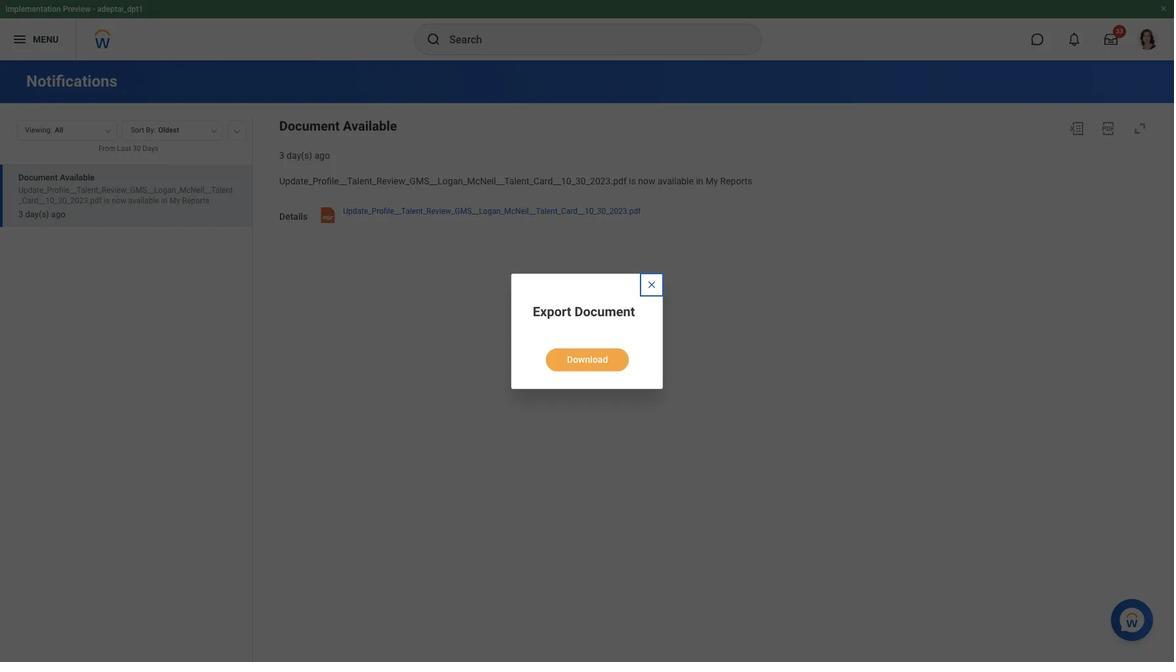 Task type: vqa. For each thing, say whether or not it's contained in the screenshot.
the bottommost 'Profile:'
no



Task type: describe. For each thing, give the bounding box(es) containing it.
implementation
[[5, 5, 61, 14]]

download region
[[533, 338, 642, 373]]

implementation preview -   adeptai_dpt1
[[5, 5, 143, 14]]

details
[[279, 211, 308, 222]]

document inside dialog
[[575, 304, 635, 320]]

tab panel inside notifications main content
[[0, 115, 252, 663]]

update_profile__talent_review_gms__logan_mcneil__talent_card__10_30_2023.pdf for update_profile__talent_review_gms__logan_mcneil__talent_card__10_30_2023.pdf is now available in my reports
[[279, 176, 627, 186]]

download
[[567, 354, 608, 365]]

from last 30 days
[[99, 145, 158, 153]]

implementation preview -   adeptai_dpt1 banner
[[0, 0, 1174, 60]]

search image
[[426, 32, 442, 47]]

fullscreen image
[[1132, 121, 1148, 137]]

update_profile__talent_review_gms__logan_mcneil__talent_card__10_30_2023.pdf link
[[343, 203, 641, 226]]

0 vertical spatial in
[[696, 176, 703, 186]]

ago inside document available region
[[315, 150, 330, 161]]

in inside document available update_profile__talent_review_gms__logan_mcneil__talent _card__10_30_2023.pdf is now available in my reports 3 day(s) ago
[[161, 196, 167, 206]]

notifications large image
[[1068, 33, 1081, 46]]

-
[[93, 5, 95, 14]]

1 horizontal spatial reports
[[720, 176, 752, 186]]

document available region
[[279, 116, 1153, 162]]

from
[[99, 145, 115, 153]]

reports inside document available update_profile__talent_review_gms__logan_mcneil__talent _card__10_30_2023.pdf is now available in my reports 3 day(s) ago
[[182, 196, 209, 206]]

notifications main content
[[0, 60, 1174, 663]]

close image
[[647, 280, 657, 290]]

notifications
[[26, 72, 117, 91]]

3 inside document available region
[[279, 150, 284, 161]]

document available
[[279, 118, 397, 134]]

preview
[[63, 5, 91, 14]]

update_profile__talent_review_gms__logan_mcneil__talent_card__10_30_2023.pdf is now available in my reports
[[279, 176, 752, 186]]

document for document available update_profile__talent_review_gms__logan_mcneil__talent _card__10_30_2023.pdf is now available in my reports 3 day(s) ago
[[18, 173, 58, 182]]

export
[[533, 304, 571, 320]]

ago inside document available update_profile__talent_review_gms__logan_mcneil__talent _card__10_30_2023.pdf is now available in my reports 3 day(s) ago
[[51, 210, 65, 219]]

export to excel image
[[1069, 121, 1085, 137]]

export document dialog
[[511, 274, 663, 389]]

my inside document available update_profile__talent_review_gms__logan_mcneil__talent _card__10_30_2023.pdf is now available in my reports 3 day(s) ago
[[169, 196, 180, 206]]

close environment banner image
[[1160, 5, 1168, 12]]

is inside document available update_profile__talent_review_gms__logan_mcneil__talent _card__10_30_2023.pdf is now available in my reports 3 day(s) ago
[[104, 196, 110, 206]]

profile logan mcneil element
[[1129, 25, 1166, 54]]

document for document available
[[279, 118, 340, 134]]



Task type: locate. For each thing, give the bounding box(es) containing it.
0 horizontal spatial available
[[60, 173, 95, 182]]

1 horizontal spatial day(s)
[[287, 150, 312, 161]]

1 horizontal spatial available
[[343, 118, 397, 134]]

0 horizontal spatial day(s)
[[25, 210, 49, 219]]

available for document available update_profile__talent_review_gms__logan_mcneil__talent _card__10_30_2023.pdf is now available in my reports 3 day(s) ago
[[60, 173, 95, 182]]

document available update_profile__talent_review_gms__logan_mcneil__talent _card__10_30_2023.pdf is now available in my reports 3 day(s) ago
[[18, 173, 233, 219]]

document up the download region
[[575, 304, 635, 320]]

0 horizontal spatial now
[[112, 196, 126, 206]]

tab panel
[[0, 115, 252, 663]]

my
[[706, 176, 718, 186], [169, 196, 180, 206]]

3 down _card__10_30_2023.pdf
[[18, 210, 23, 219]]

last
[[117, 145, 131, 153]]

0 vertical spatial day(s)
[[287, 150, 312, 161]]

0 horizontal spatial my
[[169, 196, 180, 206]]

3 up "details"
[[279, 150, 284, 161]]

days
[[143, 145, 158, 153]]

1 vertical spatial 3
[[18, 210, 23, 219]]

0 horizontal spatial 3
[[18, 210, 23, 219]]

ago
[[315, 150, 330, 161], [51, 210, 65, 219]]

1 vertical spatial now
[[112, 196, 126, 206]]

2 horizontal spatial document
[[575, 304, 635, 320]]

0 horizontal spatial available
[[128, 196, 159, 206]]

inbox large image
[[1104, 33, 1118, 46]]

0 vertical spatial update_profile__talent_review_gms__logan_mcneil__talent_card__10_30_2023.pdf
[[279, 176, 627, 186]]

day(s) inside document available update_profile__talent_review_gms__logan_mcneil__talent _card__10_30_2023.pdf is now available in my reports 3 day(s) ago
[[25, 210, 49, 219]]

update_profile__talent_review_gms__logan_mcneil__talent_card__10_30_2023.pdf for update_profile__talent_review_gms__logan_mcneil__talent_card__10_30_2023.pdf
[[343, 207, 641, 216]]

0 vertical spatial document
[[279, 118, 340, 134]]

document inside region
[[279, 118, 340, 134]]

0 vertical spatial available
[[658, 176, 694, 186]]

export document
[[533, 304, 635, 320]]

1 horizontal spatial now
[[638, 176, 655, 186]]

1 vertical spatial available
[[128, 196, 159, 206]]

my down document available region
[[706, 176, 718, 186]]

view printable version (pdf) image
[[1101, 121, 1116, 137]]

2 vertical spatial document
[[575, 304, 635, 320]]

day(s)
[[287, 150, 312, 161], [25, 210, 49, 219]]

now
[[638, 176, 655, 186], [112, 196, 126, 206]]

my down update_profile__talent_review_gms__logan_mcneil__talent
[[169, 196, 180, 206]]

0 vertical spatial 3
[[279, 150, 284, 161]]

1 vertical spatial reports
[[182, 196, 209, 206]]

document inside document available update_profile__talent_review_gms__logan_mcneil__talent _card__10_30_2023.pdf is now available in my reports 3 day(s) ago
[[18, 173, 58, 182]]

0 horizontal spatial reports
[[182, 196, 209, 206]]

update_profile__talent_review_gms__logan_mcneil__talent_card__10_30_2023.pdf down update_profile__talent_review_gms__logan_mcneil__talent_card__10_30_2023.pdf is now available in my reports
[[343, 207, 641, 216]]

0 vertical spatial is
[[629, 176, 636, 186]]

0 vertical spatial ago
[[315, 150, 330, 161]]

1 vertical spatial in
[[161, 196, 167, 206]]

download button
[[546, 349, 629, 372]]

document up 3 day(s) ago
[[279, 118, 340, 134]]

1 vertical spatial is
[[104, 196, 110, 206]]

1 horizontal spatial is
[[629, 176, 636, 186]]

update_profile__talent_review_gms__logan_mcneil__talent_card__10_30_2023.pdf
[[279, 176, 627, 186], [343, 207, 641, 216]]

day(s) down document available at left
[[287, 150, 312, 161]]

day(s) inside document available region
[[287, 150, 312, 161]]

available inside document available update_profile__talent_review_gms__logan_mcneil__talent _card__10_30_2023.pdf is now available in my reports 3 day(s) ago
[[60, 173, 95, 182]]

ago down _card__10_30_2023.pdf
[[51, 210, 65, 219]]

1 horizontal spatial available
[[658, 176, 694, 186]]

1 horizontal spatial ago
[[315, 150, 330, 161]]

document
[[279, 118, 340, 134], [18, 173, 58, 182], [575, 304, 635, 320]]

3 day(s) ago
[[279, 150, 330, 161]]

available
[[658, 176, 694, 186], [128, 196, 159, 206]]

in
[[696, 176, 703, 186], [161, 196, 167, 206]]

available down document available region
[[658, 176, 694, 186]]

in down document available region
[[696, 176, 703, 186]]

1 horizontal spatial 3
[[279, 150, 284, 161]]

update_profile__talent_review_gms__logan_mcneil__talent_card__10_30_2023.pdf up update_profile__talent_review_gms__logan_mcneil__talent_card__10_30_2023.pdf link
[[279, 176, 627, 186]]

document up _card__10_30_2023.pdf
[[18, 173, 58, 182]]

1 vertical spatial document
[[18, 173, 58, 182]]

0 vertical spatial my
[[706, 176, 718, 186]]

ago down document available at left
[[315, 150, 330, 161]]

available for document available
[[343, 118, 397, 134]]

3 inside document available update_profile__talent_review_gms__logan_mcneil__talent _card__10_30_2023.pdf is now available in my reports 3 day(s) ago
[[18, 210, 23, 219]]

is
[[629, 176, 636, 186], [104, 196, 110, 206]]

available
[[343, 118, 397, 134], [60, 173, 95, 182]]

0 horizontal spatial in
[[161, 196, 167, 206]]

1 horizontal spatial document
[[279, 118, 340, 134]]

1 vertical spatial ago
[[51, 210, 65, 219]]

in down update_profile__talent_review_gms__logan_mcneil__talent
[[161, 196, 167, 206]]

available inside document available update_profile__talent_review_gms__logan_mcneil__talent _card__10_30_2023.pdf is now available in my reports 3 day(s) ago
[[128, 196, 159, 206]]

1 vertical spatial available
[[60, 173, 95, 182]]

update_profile__talent_review_gms__logan_mcneil__talent
[[18, 186, 233, 195]]

1 horizontal spatial my
[[706, 176, 718, 186]]

3
[[279, 150, 284, 161], [18, 210, 23, 219]]

1 vertical spatial my
[[169, 196, 180, 206]]

1 horizontal spatial in
[[696, 176, 703, 186]]

available inside region
[[343, 118, 397, 134]]

0 horizontal spatial is
[[104, 196, 110, 206]]

available down update_profile__talent_review_gms__logan_mcneil__talent
[[128, 196, 159, 206]]

0 horizontal spatial ago
[[51, 210, 65, 219]]

0 horizontal spatial document
[[18, 173, 58, 182]]

1 vertical spatial update_profile__talent_review_gms__logan_mcneil__talent_card__10_30_2023.pdf
[[343, 207, 641, 216]]

0 vertical spatial available
[[343, 118, 397, 134]]

reports
[[720, 176, 752, 186], [182, 196, 209, 206]]

tab panel containing document available
[[0, 115, 252, 663]]

day(s) down _card__10_30_2023.pdf
[[25, 210, 49, 219]]

now inside document available update_profile__talent_review_gms__logan_mcneil__talent _card__10_30_2023.pdf is now available in my reports 3 day(s) ago
[[112, 196, 126, 206]]

_card__10_30_2023.pdf
[[18, 196, 102, 206]]

adeptai_dpt1
[[97, 5, 143, 14]]

30
[[133, 145, 141, 153]]

0 vertical spatial now
[[638, 176, 655, 186]]

1 vertical spatial day(s)
[[25, 210, 49, 219]]

0 vertical spatial reports
[[720, 176, 752, 186]]



